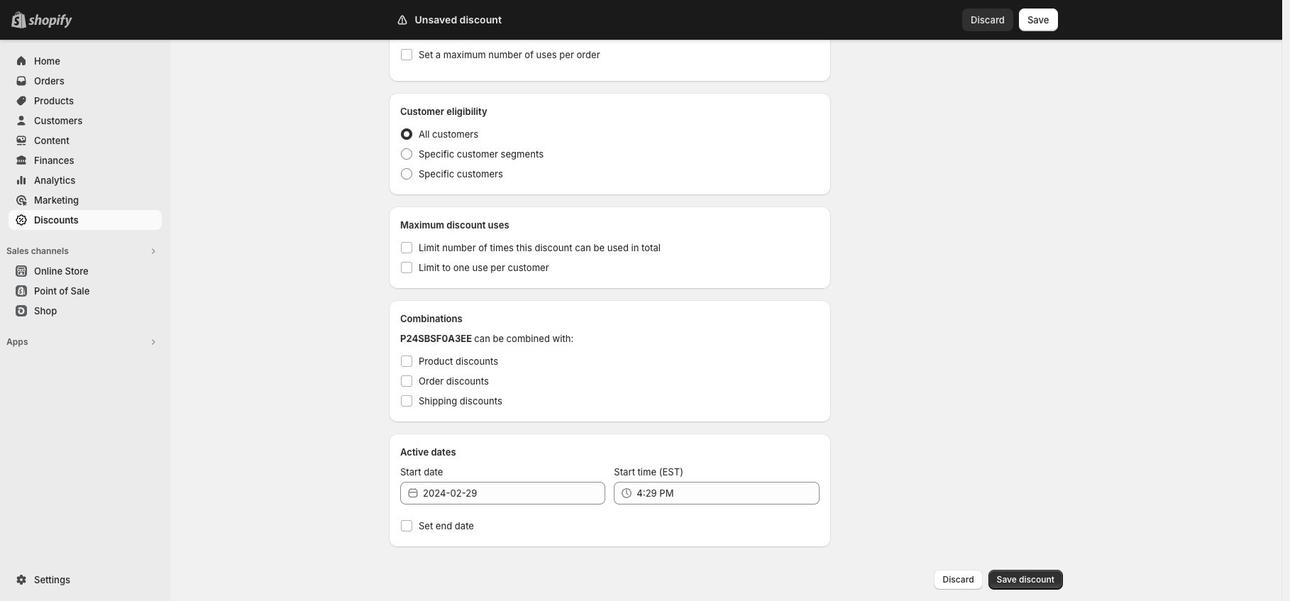 Task type: vqa. For each thing, say whether or not it's contained in the screenshot.
dialog
no



Task type: describe. For each thing, give the bounding box(es) containing it.
shopify image
[[28, 14, 72, 28]]



Task type: locate. For each thing, give the bounding box(es) containing it.
Enter time text field
[[637, 482, 820, 505]]

YYYY-MM-DD text field
[[423, 482, 606, 505]]



